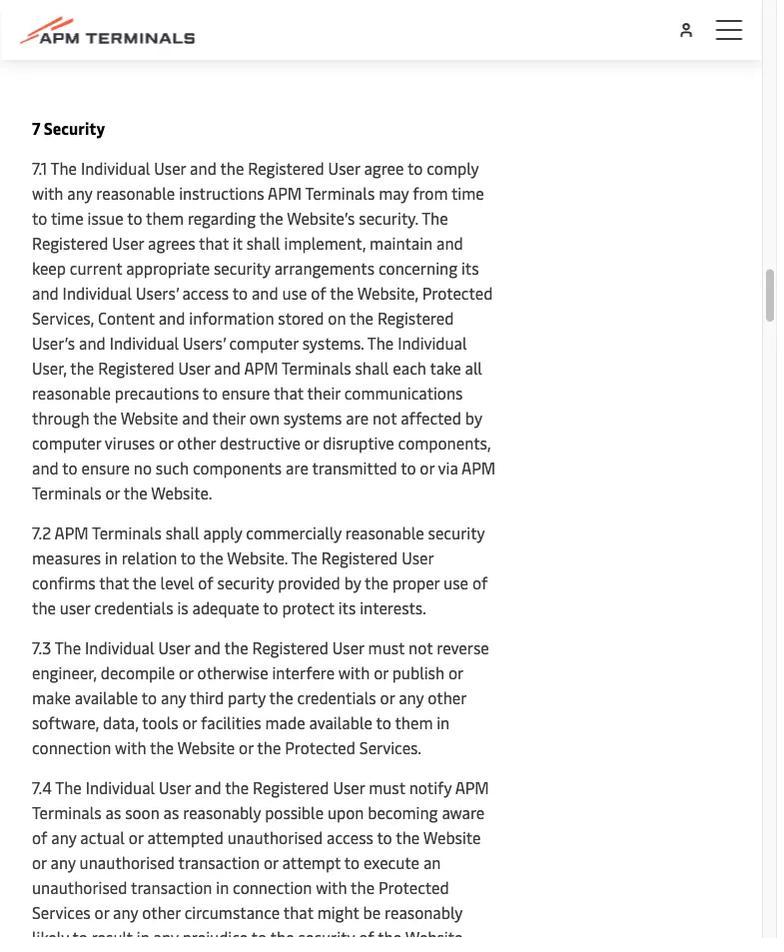 Task type: describe. For each thing, give the bounding box(es) containing it.
use inside 7.1 the individual user and the registered user agree to comply with any reasonable instructions apm terminals may from time to time issue to them regarding the website's security. the registered user agrees that it shall implement, maintain and keep current appropriate security arrangements concerning its and individual users' access to and use of the website, protected services, content and information stored on the registered user's and individual users' computer systems. the individual user, the registered user and apm terminals shall each take all reasonable precautions to ensure that their communications through the website and their own systems are not affected by computer viruses or other destructive or disruptive components, and to ensure no such components are transmitted to or via apm terminals or the website.
[[282, 283, 307, 304]]

and up 'concerning'
[[437, 233, 463, 254]]

user up instructions
[[154, 158, 186, 179]]

made
[[265, 712, 305, 734]]

keep
[[32, 258, 66, 279]]

affected
[[401, 408, 461, 429]]

the up instructions
[[220, 158, 244, 179]]

circumstance
[[185, 902, 280, 924]]

or up such
[[159, 433, 173, 454]]

apply
[[203, 522, 242, 544]]

services
[[32, 902, 91, 924]]

website inside 7.1 the individual user and the registered user agree to comply with any reasonable instructions apm terminals may from time to time issue to them regarding the website's security. the registered user agrees that it shall implement, maintain and keep current appropriate security arrangements concerning its and individual users' access to and use of the website, protected services, content and information stored on the registered user's and individual users' computer systems. the individual user, the registered user and apm terminals shall each take all reasonable precautions to ensure that their communications through the website and their own systems are not affected by computer viruses or other destructive or disruptive components, and to ensure no such components are transmitted to or via apm terminals or the website.
[[121, 408, 178, 429]]

0 vertical spatial unauthorised
[[228, 827, 323, 849]]

the up otherwise
[[224, 637, 248, 659]]

any up services at left bottom
[[50, 852, 76, 874]]

appropriate
[[126, 258, 210, 279]]

be
[[363, 902, 381, 924]]

software,
[[32, 712, 99, 734]]

all
[[465, 358, 482, 379]]

access inside 7.1 the individual user and the registered user agree to comply with any reasonable instructions apm terminals may from time to time issue to them regarding the website's security. the registered user agrees that it shall implement, maintain and keep current appropriate security arrangements concerning its and individual users' access to and use of the website, protected services, content and information stored on the registered user's and individual users' computer systems. the individual user, the registered user and apm terminals shall each take all reasonable precautions to ensure that their communications through the website and their own systems are not affected by computer viruses or other destructive or disruptive components, and to ensure no such components are transmitted to or via apm terminals or the website.
[[182, 283, 229, 304]]

7.1
[[32, 158, 47, 179]]

7.4
[[32, 777, 52, 799]]

to down services at left bottom
[[72, 927, 88, 938]]

is
[[177, 597, 188, 619]]

them inside 7.1 the individual user and the registered user agree to comply with any reasonable instructions apm terminals may from time to time issue to them regarding the website's security. the registered user agrees that it shall implement, maintain and keep current appropriate security arrangements concerning its and individual users' access to and use of the website, protected services, content and information stored on the registered user's and individual users' computer systems. the individual user, the registered user and apm terminals shall each take all reasonable precautions to ensure that their communications through the website and their own systems are not affected by computer viruses or other destructive or disruptive components, and to ensure no such components are transmitted to or via apm terminals or the website.
[[146, 208, 184, 229]]

that up own
[[274, 383, 304, 404]]

or down systems on the left top of page
[[304, 433, 319, 454]]

engineer,
[[32, 662, 97, 684]]

2 as from the left
[[163, 802, 179, 824]]

the right regarding
[[259, 208, 283, 229]]

terminals up 7.2
[[32, 482, 102, 504]]

to left via
[[401, 458, 416, 479]]

components
[[193, 458, 282, 479]]

2 vertical spatial unauthorised
[[32, 877, 127, 899]]

registered down "website,"
[[377, 308, 454, 329]]

to down circumstance
[[252, 927, 267, 938]]

the right on
[[350, 308, 374, 329]]

of right proper
[[472, 572, 488, 594]]

proper
[[393, 572, 440, 594]]

and down information
[[214, 358, 241, 379]]

terminals up website's
[[305, 183, 375, 204]]

website. inside 7.1 the individual user and the registered user agree to comply with any reasonable instructions apm terminals may from time to time issue to them regarding the website's security. the registered user agrees that it shall implement, maintain and keep current appropriate security arrangements concerning its and individual users' access to and use of the website, protected services, content and information stored on the registered user's and individual users' computer systems. the individual user, the registered user and apm terminals shall each take all reasonable precautions to ensure that their communications through the website and their own systems are not affected by computer viruses or other destructive or disruptive components, and to ensure no such components are transmitted to or via apm terminals or the website.
[[151, 482, 212, 504]]

1 vertical spatial reasonable
[[32, 383, 111, 404]]

terminals down systems.
[[282, 358, 351, 379]]

the down tools
[[150, 737, 174, 759]]

and down the keep
[[32, 283, 59, 304]]

security up adequate
[[217, 572, 274, 594]]

use inside the 7.2 apm terminals shall apply commercially reasonable security measures in relation to the website. the registered user confirms that the level of security provided by the proper use of the user credentials is adequate to protect its interests.
[[444, 572, 469, 594]]

and up information
[[252, 283, 278, 304]]

user down is
[[158, 637, 190, 659]]

the up made in the bottom left of the page
[[269, 687, 293, 709]]

user up upon
[[333, 777, 365, 799]]

other inside 7.3 the individual user and the registered user must not reverse engineer, decompile or otherwise interfere with or publish or make available to any third party the credentials or any other software, data, tools or facilities made available to them in connection with the website or the protected services.
[[428, 687, 466, 709]]

the up be
[[351, 877, 375, 899]]

services.
[[359, 737, 422, 759]]

interests.
[[360, 597, 426, 619]]

or up result
[[94, 902, 109, 924]]

maintain
[[370, 233, 433, 254]]

1 vertical spatial transaction
[[131, 877, 212, 899]]

through
[[32, 408, 89, 429]]

any down publish
[[399, 687, 424, 709]]

must for publish
[[368, 637, 405, 659]]

and down through
[[32, 458, 59, 479]]

0 horizontal spatial ensure
[[81, 458, 130, 479]]

attempt
[[282, 852, 341, 874]]

regarding
[[188, 208, 256, 229]]

make
[[32, 687, 71, 709]]

soon
[[125, 802, 160, 824]]

website,
[[357, 283, 418, 304]]

website inside 7.3 the individual user and the registered user must not reverse engineer, decompile or otherwise interfere with or publish or make available to any third party the credentials or any other software, data, tools or facilities made available to them in connection with the website or the protected services.
[[177, 737, 235, 759]]

website's
[[287, 208, 355, 229]]

the up 'each'
[[367, 333, 394, 354]]

of right level
[[198, 572, 213, 594]]

must for becoming
[[369, 777, 405, 799]]

the down made in the bottom left of the page
[[257, 737, 281, 759]]

shall inside the 7.2 apm terminals shall apply commercially reasonable security measures in relation to the website. the registered user confirms that the level of security provided by the proper use of the user credentials is adequate to protect its interests.
[[165, 522, 199, 544]]

agree
[[364, 158, 404, 179]]

actual
[[80, 827, 125, 849]]

of down be
[[359, 927, 374, 938]]

registered up the keep
[[32, 233, 108, 254]]

or left via
[[420, 458, 435, 479]]

1 horizontal spatial computer
[[229, 333, 298, 354]]

by inside 7.1 the individual user and the registered user agree to comply with any reasonable instructions apm terminals may from time to time issue to them regarding the website's security. the registered user agrees that it shall implement, maintain and keep current appropriate security arrangements concerning its and individual users' access to and use of the website, protected services, content and information stored on the registered user's and individual users' computer systems. the individual user, the registered user and apm terminals shall each take all reasonable precautions to ensure that their communications through the website and their own systems are not affected by computer viruses or other destructive or disruptive components, and to ensure no such components are transmitted to or via apm terminals or the website.
[[465, 408, 482, 429]]

any up tools
[[161, 687, 186, 709]]

execute
[[364, 852, 420, 874]]

0 horizontal spatial are
[[286, 458, 308, 479]]

and up instructions
[[190, 158, 217, 179]]

with right interfere at the bottom left
[[339, 662, 370, 684]]

reasonable inside the 7.2 apm terminals shall apply commercially reasonable security measures in relation to the website. the registered user confirms that the level of security provided by the proper use of the user credentials is adequate to protect its interests.
[[345, 522, 424, 544]]

or up third in the bottom of the page
[[179, 662, 193, 684]]

in right result
[[137, 927, 150, 938]]

in inside the 7.2 apm terminals shall apply commercially reasonable security measures in relation to the website. the registered user confirms that the level of security provided by the proper use of the user credentials is adequate to protect its interests.
[[105, 547, 118, 569]]

becoming
[[368, 802, 438, 824]]

0 vertical spatial reasonable
[[96, 183, 175, 204]]

credentials inside the 7.2 apm terminals shall apply commercially reasonable security measures in relation to the website. the registered user confirms that the level of security provided by the proper use of the user credentials is adequate to protect its interests.
[[94, 597, 173, 619]]

or up services at left bottom
[[32, 852, 47, 874]]

attempted
[[147, 827, 224, 849]]

content
[[98, 308, 155, 329]]

with inside 7.4 the individual user and the registered user must notify apm terminals as soon as reasonably possible upon becoming aware of any actual or attempted unauthorised access to the website or any unauthorised transaction or attempt to execute an unauthorised transaction in connection with the protected services or any other circumstance that might be reasonably likely to result in any prejudice to the security of the website.
[[316, 877, 347, 899]]

to up services.
[[376, 712, 391, 734]]

the up interests.
[[365, 572, 389, 594]]

1 vertical spatial shall
[[355, 358, 389, 379]]

apm inside the 7.2 apm terminals shall apply commercially reasonable security measures in relation to the website. the registered user confirms that the level of security provided by the proper use of the user credentials is adequate to protect its interests.
[[55, 522, 89, 544]]

adequate
[[192, 597, 259, 619]]

systems
[[284, 408, 342, 429]]

decompile
[[101, 662, 175, 684]]

or down viruses
[[105, 482, 120, 504]]

not inside 7.3 the individual user and the registered user must not reverse engineer, decompile or otherwise interfere with or publish or make available to any third party the credentials or any other software, data, tools or facilities made available to them in connection with the website or the protected services.
[[409, 637, 433, 659]]

with down 'data,'
[[115, 737, 146, 759]]

disruptive
[[323, 433, 394, 454]]

registered up precautions at the left top
[[98, 358, 174, 379]]

and right content
[[159, 308, 185, 329]]

possible
[[265, 802, 324, 824]]

relation
[[122, 547, 177, 569]]

security up proper
[[428, 522, 485, 544]]

the inside the 7.2 apm terminals shall apply commercially reasonable security measures in relation to the website. the registered user confirms that the level of security provided by the proper use of the user credentials is adequate to protect its interests.
[[291, 547, 318, 569]]

may
[[379, 183, 409, 204]]

and inside 7.3 the individual user and the registered user must not reverse engineer, decompile or otherwise interfere with or publish or make available to any third party the credentials or any other software, data, tools or facilities made available to them in connection with the website or the protected services.
[[194, 637, 221, 659]]

notify
[[409, 777, 452, 799]]

protect
[[282, 597, 335, 619]]

in up circumstance
[[216, 877, 229, 899]]

via
[[438, 458, 458, 479]]

or right tools
[[182, 712, 197, 734]]

to right precautions at the left top
[[203, 383, 218, 404]]

to down through
[[62, 458, 78, 479]]

data,
[[103, 712, 139, 734]]

not inside 7.1 the individual user and the registered user agree to comply with any reasonable instructions apm terminals may from time to time issue to them regarding the website's security. the registered user agrees that it shall implement, maintain and keep current appropriate security arrangements concerning its and individual users' access to and use of the website, protected services, content and information stored on the registered user's and individual users' computer systems. the individual user, the registered user and apm terminals shall each take all reasonable precautions to ensure that their communications through the website and their own systems are not affected by computer viruses or other destructive or disruptive components, and to ensure no such components are transmitted to or via apm terminals or the website.
[[373, 408, 397, 429]]

user
[[60, 597, 90, 619]]

website. inside the 7.2 apm terminals shall apply commercially reasonable security measures in relation to the website. the registered user confirms that the level of security provided by the proper use of the user credentials is adequate to protect its interests.
[[227, 547, 288, 569]]

registered inside the 7.2 apm terminals shall apply commercially reasonable security measures in relation to the website. the registered user confirms that the level of security provided by the proper use of the user credentials is adequate to protect its interests.
[[321, 547, 398, 569]]

credentials inside 7.3 the individual user and the registered user must not reverse engineer, decompile or otherwise interfere with or publish or make available to any third party the credentials or any other software, data, tools or facilities made available to them in connection with the website or the protected services.
[[297, 687, 376, 709]]

any left prejudice
[[153, 927, 179, 938]]

that inside 7.4 the individual user and the registered user must notify apm terminals as soon as reasonably possible upon becoming aware of any actual or attempted unauthorised access to the website or any unauthorised transaction or attempt to execute an unauthorised transaction in connection with the protected services or any other circumstance that might be reasonably likely to result in any prejudice to the security of the website.
[[284, 902, 313, 924]]

any left actual
[[51, 827, 76, 849]]

0 horizontal spatial their
[[212, 408, 246, 429]]

7.4 the individual user and the registered user must notify apm terminals as soon as reasonably possible upon becoming aware of any actual or attempted unauthorised access to the website or any unauthorised transaction or attempt to execute an unauthorised transaction in connection with the protected services or any other circumstance that might be reasonably likely to result in any prejudice to the security of the website.
[[32, 777, 489, 938]]

apm inside 7.4 the individual user and the registered user must notify apm terminals as soon as reasonably possible upon becoming aware of any actual or attempted unauthorised access to the website or any unauthorised transaction or attempt to execute an unauthorised transaction in connection with the protected services or any other circumstance that might be reasonably likely to result in any prejudice to the security of the website.
[[455, 777, 489, 799]]

user left agree
[[328, 158, 360, 179]]

individual up take
[[398, 333, 467, 354]]

or down the reverse
[[448, 662, 463, 684]]

1 as from the left
[[105, 802, 121, 824]]

the left "user"
[[32, 597, 56, 619]]

each
[[393, 358, 426, 379]]

apm up own
[[244, 358, 278, 379]]

destructive
[[220, 433, 301, 454]]

the down apply
[[200, 547, 223, 569]]

7.3
[[32, 637, 51, 659]]

to down 7.1
[[32, 208, 47, 229]]

the right 7.1
[[50, 158, 77, 179]]

7.1 the individual user and the registered user agree to comply with any reasonable instructions apm terminals may from time to time issue to them regarding the website's security. the registered user agrees that it shall implement, maintain and keep current appropriate security arrangements concerning its and individual users' access to and use of the website, protected services, content and information stored on the registered user's and individual users' computer systems. the individual user, the registered user and apm terminals shall each take all reasonable precautions to ensure that their communications through the website and their own systems are not affected by computer viruses or other destructive or disruptive components, and to ensure no such components are transmitted to or via apm terminals or the website.
[[32, 158, 496, 504]]

terminals inside 7.4 the individual user and the registered user must notify apm terminals as soon as reasonably possible upon becoming aware of any actual or attempted unauthorised access to the website or any unauthorised transaction or attempt to execute an unauthorised transaction in connection with the protected services or any other circumstance that might be reasonably likely to result in any prejudice to the security of the website.
[[32, 802, 102, 824]]

issue
[[87, 208, 123, 229]]

to up from
[[408, 158, 423, 179]]

reverse
[[437, 637, 489, 659]]

own
[[250, 408, 280, 429]]

to up tools
[[142, 687, 157, 709]]

the up viruses
[[93, 408, 117, 429]]

to up execute
[[377, 827, 392, 849]]

the right the user,
[[70, 358, 94, 379]]

that left it
[[199, 233, 229, 254]]

or down soon
[[129, 827, 143, 849]]

to up level
[[181, 547, 196, 569]]

components,
[[398, 433, 491, 454]]

or left attempt in the left bottom of the page
[[264, 852, 278, 874]]

apm up website's
[[268, 183, 302, 204]]

the down relation
[[133, 572, 157, 594]]

no
[[134, 458, 152, 479]]

security
[[44, 118, 105, 139]]

and down precautions at the left top
[[182, 408, 209, 429]]

prejudice
[[182, 927, 248, 938]]

to up information
[[232, 283, 248, 304]]

result
[[92, 927, 133, 938]]

other inside 7.4 the individual user and the registered user must notify apm terminals as soon as reasonably possible upon becoming aware of any actual or attempted unauthorised access to the website or any unauthorised transaction or attempt to execute an unauthorised transaction in connection with the protected services or any other circumstance that might be reasonably likely to result in any prejudice to the security of the website.
[[142, 902, 181, 924]]

the down from
[[422, 208, 448, 229]]

registered up website's
[[248, 158, 324, 179]]

to left execute
[[344, 852, 360, 874]]

or left publish
[[374, 662, 388, 684]]

or down publish
[[380, 687, 395, 709]]

take
[[430, 358, 461, 379]]

apm right via
[[462, 458, 496, 479]]

such
[[156, 458, 189, 479]]

the down facilities
[[225, 777, 249, 799]]

an
[[423, 852, 441, 874]]

comply
[[427, 158, 479, 179]]

individual down current
[[63, 283, 132, 304]]

agrees
[[148, 233, 195, 254]]



Task type: vqa. For each thing, say whether or not it's contained in the screenshot.
REASONABLY to the left
yes



Task type: locate. For each thing, give the bounding box(es) containing it.
user
[[154, 158, 186, 179], [328, 158, 360, 179], [112, 233, 144, 254], [178, 358, 210, 379], [402, 547, 434, 569], [158, 637, 190, 659], [332, 637, 364, 659], [159, 777, 191, 799], [333, 777, 365, 799]]

1 horizontal spatial ensure
[[222, 383, 270, 404]]

by inside the 7.2 apm terminals shall apply commercially reasonable security measures in relation to the website. the registered user confirms that the level of security provided by the proper use of the user credentials is adequate to protect its interests.
[[344, 572, 361, 594]]

0 horizontal spatial its
[[338, 597, 356, 619]]

shall
[[246, 233, 280, 254], [355, 358, 389, 379], [165, 522, 199, 544]]

1 vertical spatial their
[[212, 408, 246, 429]]

0 vertical spatial protected
[[422, 283, 493, 304]]

the down no
[[124, 482, 148, 504]]

that down relation
[[99, 572, 129, 594]]

0 horizontal spatial not
[[373, 408, 397, 429]]

security inside 7.4 the individual user and the registered user must notify apm terminals as soon as reasonably possible upon becoming aware of any actual or attempted unauthorised access to the website or any unauthorised transaction or attempt to execute an unauthorised transaction in connection with the protected services or any other circumstance that might be reasonably likely to result in any prejudice to the security of the website.
[[298, 927, 355, 938]]

1 vertical spatial protected
[[285, 737, 356, 759]]

ensure
[[222, 383, 270, 404], [81, 458, 130, 479]]

0 vertical spatial them
[[146, 208, 184, 229]]

available
[[75, 687, 138, 709], [309, 712, 373, 734]]

shall left 'each'
[[355, 358, 389, 379]]

0 horizontal spatial computer
[[32, 433, 101, 454]]

1 vertical spatial them
[[395, 712, 433, 734]]

credentials left is
[[94, 597, 173, 619]]

available up 'data,'
[[75, 687, 138, 709]]

or down facilities
[[239, 737, 253, 759]]

reasonably down "an"
[[385, 902, 463, 924]]

any up issue
[[67, 183, 92, 204]]

website
[[121, 408, 178, 429], [177, 737, 235, 759], [423, 827, 481, 849]]

0 vertical spatial not
[[373, 408, 397, 429]]

current
[[70, 258, 122, 279]]

1 vertical spatial website.
[[227, 547, 288, 569]]

0 vertical spatial website
[[121, 408, 178, 429]]

that
[[199, 233, 229, 254], [274, 383, 304, 404], [99, 572, 129, 594], [284, 902, 313, 924]]

by
[[465, 408, 482, 429], [344, 572, 361, 594]]

1 horizontal spatial use
[[444, 572, 469, 594]]

with down 7.1
[[32, 183, 63, 204]]

with up might
[[316, 877, 347, 899]]

the down becoming
[[396, 827, 420, 849]]

aware
[[442, 802, 485, 824]]

user up interfere at the bottom left
[[332, 637, 364, 659]]

time
[[451, 183, 484, 204], [51, 208, 84, 229]]

individual inside 7.4 the individual user and the registered user must notify apm terminals as soon as reasonably possible upon becoming aware of any actual or attempted unauthorised access to the website or any unauthorised transaction or attempt to execute an unauthorised transaction in connection with the protected services or any other circumstance that might be reasonably likely to result in any prejudice to the security of the website.
[[86, 777, 155, 799]]

2 vertical spatial website
[[423, 827, 481, 849]]

the down circumstance
[[270, 927, 294, 938]]

them inside 7.3 the individual user and the registered user must not reverse engineer, decompile or otherwise interfere with or publish or make available to any third party the credentials or any other software, data, tools or facilities made available to them in connection with the website or the protected services.
[[395, 712, 433, 734]]

2 vertical spatial protected
[[379, 877, 449, 899]]

0 vertical spatial computer
[[229, 333, 298, 354]]

1 vertical spatial computer
[[32, 433, 101, 454]]

the inside 7.4 the individual user and the registered user must notify apm terminals as soon as reasonably possible upon becoming aware of any actual or attempted unauthorised access to the website or any unauthorised transaction or attempt to execute an unauthorised transaction in connection with the protected services or any other circumstance that might be reasonably likely to result in any prejudice to the security of the website.
[[55, 777, 82, 799]]

protected inside 7.4 the individual user and the registered user must notify apm terminals as soon as reasonably possible upon becoming aware of any actual or attempted unauthorised access to the website or any unauthorised transaction or attempt to execute an unauthorised transaction in connection with the protected services or any other circumstance that might be reasonably likely to result in any prejudice to the security of the website.
[[379, 877, 449, 899]]

provided
[[278, 572, 340, 594]]

user up precautions at the left top
[[178, 358, 210, 379]]

1 horizontal spatial them
[[395, 712, 433, 734]]

0 vertical spatial other
[[177, 433, 216, 454]]

user,
[[32, 358, 67, 379]]

are up disruptive
[[346, 408, 369, 429]]

0 horizontal spatial shall
[[165, 522, 199, 544]]

0 vertical spatial reasonably
[[183, 802, 261, 824]]

terminals up relation
[[92, 522, 162, 544]]

connection inside 7.4 the individual user and the registered user must notify apm terminals as soon as reasonably possible upon becoming aware of any actual or attempted unauthorised access to the website or any unauthorised transaction or attempt to execute an unauthorised transaction in connection with the protected services or any other circumstance that might be reasonably likely to result in any prejudice to the security of the website.
[[233, 877, 312, 899]]

individual up issue
[[81, 158, 150, 179]]

security.
[[359, 208, 418, 229]]

1 vertical spatial are
[[286, 458, 308, 479]]

otherwise
[[197, 662, 268, 684]]

2 vertical spatial reasonable
[[345, 522, 424, 544]]

1 vertical spatial time
[[51, 208, 84, 229]]

apm up aware
[[455, 777, 489, 799]]

1 horizontal spatial reasonably
[[385, 902, 463, 924]]

confirms
[[32, 572, 96, 594]]

security
[[214, 258, 270, 279], [428, 522, 485, 544], [217, 572, 274, 594], [298, 927, 355, 938]]

to right issue
[[127, 208, 142, 229]]

0 vertical spatial access
[[182, 283, 229, 304]]

0 horizontal spatial website.
[[151, 482, 212, 504]]

website.
[[151, 482, 212, 504], [227, 547, 288, 569], [405, 927, 466, 938]]

access inside 7.4 the individual user and the registered user must notify apm terminals as soon as reasonably possible upon becoming aware of any actual or attempted unauthorised access to the website or any unauthorised transaction or attempt to execute an unauthorised transaction in connection with the protected services or any other circumstance that might be reasonably likely to result in any prejudice to the security of the website.
[[327, 827, 373, 849]]

not up publish
[[409, 637, 433, 659]]

tools
[[142, 712, 178, 734]]

the down be
[[378, 927, 402, 938]]

computer down information
[[229, 333, 298, 354]]

to left protect
[[263, 597, 278, 619]]

its right 'concerning'
[[461, 258, 479, 279]]

access down upon
[[327, 827, 373, 849]]

1 vertical spatial use
[[444, 572, 469, 594]]

registered inside 7.4 the individual user and the registered user must notify apm terminals as soon as reasonably possible upon becoming aware of any actual or attempted unauthorised access to the website or any unauthorised transaction or attempt to execute an unauthorised transaction in connection with the protected services or any other circumstance that might be reasonably likely to result in any prejudice to the security of the website.
[[253, 777, 329, 799]]

1 horizontal spatial as
[[163, 802, 179, 824]]

2 vertical spatial other
[[142, 902, 181, 924]]

access
[[182, 283, 229, 304], [327, 827, 373, 849]]

user up soon
[[159, 777, 191, 799]]

0 vertical spatial must
[[368, 637, 405, 659]]

ensure down viruses
[[81, 458, 130, 479]]

1 vertical spatial users'
[[183, 333, 225, 354]]

the
[[50, 158, 77, 179], [422, 208, 448, 229], [367, 333, 394, 354], [291, 547, 318, 569], [55, 637, 81, 659], [55, 777, 82, 799]]

the inside 7.3 the individual user and the registered user must not reverse engineer, decompile or otherwise interfere with or publish or make available to any third party the credentials or any other software, data, tools or facilities made available to them in connection with the website or the protected services.
[[55, 637, 81, 659]]

7.3 the individual user and the registered user must not reverse engineer, decompile or otherwise interfere with or publish or make available to any third party the credentials or any other software, data, tools or facilities made available to them in connection with the website or the protected services.
[[32, 637, 489, 759]]

1 horizontal spatial access
[[327, 827, 373, 849]]

connection down attempt in the left bottom of the page
[[233, 877, 312, 899]]

credentials down interfere at the bottom left
[[297, 687, 376, 709]]

interfere
[[272, 662, 335, 684]]

0 horizontal spatial time
[[51, 208, 84, 229]]

0 vertical spatial by
[[465, 408, 482, 429]]

of inside 7.1 the individual user and the registered user agree to comply with any reasonable instructions apm terminals may from time to time issue to them regarding the website's security. the registered user agrees that it shall implement, maintain and keep current appropriate security arrangements concerning its and individual users' access to and use of the website, protected services, content and information stored on the registered user's and individual users' computer systems. the individual user, the registered user and apm terminals shall each take all reasonable precautions to ensure that their communications through the website and their own systems are not affected by computer viruses or other destructive or disruptive components, and to ensure no such components are transmitted to or via apm terminals or the website.
[[311, 283, 326, 304]]

in
[[105, 547, 118, 569], [437, 712, 450, 734], [216, 877, 229, 899], [137, 927, 150, 938]]

publish
[[392, 662, 445, 684]]

its inside the 7.2 apm terminals shall apply commercially reasonable security measures in relation to the website. the registered user confirms that the level of security provided by the proper use of the user credentials is adequate to protect its interests.
[[338, 597, 356, 619]]

and down services,
[[79, 333, 106, 354]]

0 vertical spatial connection
[[32, 737, 111, 759]]

0 vertical spatial time
[[451, 183, 484, 204]]

are
[[346, 408, 369, 429], [286, 458, 308, 479]]

them up services.
[[395, 712, 433, 734]]

1 vertical spatial website
[[177, 737, 235, 759]]

its
[[461, 258, 479, 279], [338, 597, 356, 619]]

1 vertical spatial other
[[428, 687, 466, 709]]

1 vertical spatial reasonably
[[385, 902, 463, 924]]

computer down through
[[32, 433, 101, 454]]

individual down content
[[110, 333, 179, 354]]

1 vertical spatial credentials
[[297, 687, 376, 709]]

facilities
[[201, 712, 261, 734]]

might
[[317, 902, 359, 924]]

concerning
[[379, 258, 458, 279]]

terminals inside the 7.2 apm terminals shall apply commercially reasonable security measures in relation to the website. the registered user confirms that the level of security provided by the proper use of the user credentials is adequate to protect its interests.
[[92, 522, 162, 544]]

1 vertical spatial connection
[[233, 877, 312, 899]]

website inside 7.4 the individual user and the registered user must notify apm terminals as soon as reasonably possible upon becoming aware of any actual or attempted unauthorised access to the website or any unauthorised transaction or attempt to execute an unauthorised transaction in connection with the protected services or any other circumstance that might be reasonably likely to result in any prejudice to the security of the website.
[[423, 827, 481, 849]]

them
[[146, 208, 184, 229], [395, 712, 433, 734]]

their left own
[[212, 408, 246, 429]]

users'
[[136, 283, 178, 304], [183, 333, 225, 354]]

0 horizontal spatial available
[[75, 687, 138, 709]]

0 horizontal spatial access
[[182, 283, 229, 304]]

1 horizontal spatial time
[[451, 183, 484, 204]]

that inside the 7.2 apm terminals shall apply commercially reasonable security measures in relation to the website. the registered user confirms that the level of security provided by the proper use of the user credentials is adequate to protect its interests.
[[99, 572, 129, 594]]

reasonable
[[96, 183, 175, 204], [32, 383, 111, 404], [345, 522, 424, 544]]

1 horizontal spatial shall
[[246, 233, 280, 254]]

1 horizontal spatial its
[[461, 258, 479, 279]]

to
[[408, 158, 423, 179], [32, 208, 47, 229], [127, 208, 142, 229], [232, 283, 248, 304], [203, 383, 218, 404], [62, 458, 78, 479], [401, 458, 416, 479], [181, 547, 196, 569], [263, 597, 278, 619], [142, 687, 157, 709], [376, 712, 391, 734], [377, 827, 392, 849], [344, 852, 360, 874], [72, 927, 88, 938], [252, 927, 267, 938]]

1 vertical spatial its
[[338, 597, 356, 619]]

any inside 7.1 the individual user and the registered user agree to comply with any reasonable instructions apm terminals may from time to time issue to them regarding the website's security. the registered user agrees that it shall implement, maintain and keep current appropriate security arrangements concerning its and individual users' access to and use of the website, protected services, content and information stored on the registered user's and individual users' computer systems. the individual user, the registered user and apm terminals shall each take all reasonable precautions to ensure that their communications through the website and their own systems are not affected by computer viruses or other destructive or disruptive components, and to ensure no such components are transmitted to or via apm terminals or the website.
[[67, 183, 92, 204]]

that left might
[[284, 902, 313, 924]]

arrangements
[[274, 258, 375, 279]]

0 vertical spatial their
[[307, 383, 340, 404]]

unauthorised down possible
[[228, 827, 323, 849]]

user down issue
[[112, 233, 144, 254]]

connection
[[32, 737, 111, 759], [233, 877, 312, 899]]

other
[[177, 433, 216, 454], [428, 687, 466, 709], [142, 902, 181, 924]]

third
[[190, 687, 224, 709]]

its right protect
[[338, 597, 356, 619]]

connection down software, at left bottom
[[32, 737, 111, 759]]

0 horizontal spatial by
[[344, 572, 361, 594]]

1 vertical spatial access
[[327, 827, 373, 849]]

in left relation
[[105, 547, 118, 569]]

and up "attempted"
[[195, 777, 221, 799]]

user's
[[32, 333, 75, 354]]

1 horizontal spatial connection
[[233, 877, 312, 899]]

0 vertical spatial ensure
[[222, 383, 270, 404]]

0 horizontal spatial credentials
[[94, 597, 173, 619]]

implement,
[[284, 233, 366, 254]]

users' down appropriate
[[136, 283, 178, 304]]

website. inside 7.4 the individual user and the registered user must notify apm terminals as soon as reasonably possible upon becoming aware of any actual or attempted unauthorised access to the website or any unauthorised transaction or attempt to execute an unauthorised transaction in connection with the protected services or any other circumstance that might be reasonably likely to result in any prejudice to the security of the website.
[[405, 927, 466, 938]]

1 horizontal spatial by
[[465, 408, 482, 429]]

0 vertical spatial transaction
[[178, 852, 260, 874]]

0 vertical spatial are
[[346, 408, 369, 429]]

viruses
[[105, 433, 155, 454]]

any up result
[[113, 902, 138, 924]]

2 horizontal spatial website.
[[405, 927, 466, 938]]

from
[[413, 183, 448, 204]]

7.2
[[32, 522, 51, 544]]

0 vertical spatial credentials
[[94, 597, 173, 619]]

in inside 7.3 the individual user and the registered user must not reverse engineer, decompile or otherwise interfere with or publish or make available to any third party the credentials or any other software, data, tools or facilities made available to them in connection with the website or the protected services.
[[437, 712, 450, 734]]

0 vertical spatial shall
[[246, 233, 280, 254]]

and up otherwise
[[194, 637, 221, 659]]

1 horizontal spatial their
[[307, 383, 340, 404]]

other left circumstance
[[142, 902, 181, 924]]

available up services.
[[309, 712, 373, 734]]

website down facilities
[[177, 737, 235, 759]]

user inside the 7.2 apm terminals shall apply commercially reasonable security measures in relation to the website. the registered user confirms that the level of security provided by the proper use of the user credentials is adequate to protect its interests.
[[402, 547, 434, 569]]

their up systems on the left top of page
[[307, 383, 340, 404]]

its inside 7.1 the individual user and the registered user agree to comply with any reasonable instructions apm terminals may from time to time issue to them regarding the website's security. the registered user agrees that it shall implement, maintain and keep current appropriate security arrangements concerning its and individual users' access to and use of the website, protected services, content and information stored on the registered user's and individual users' computer systems. the individual user, the registered user and apm terminals shall each take all reasonable precautions to ensure that their communications through the website and their own systems are not affected by computer viruses or other destructive or disruptive components, and to ensure no such components are transmitted to or via apm terminals or the website.
[[461, 258, 479, 279]]

0 vertical spatial use
[[282, 283, 307, 304]]

of down 7.4
[[32, 827, 47, 849]]

1 horizontal spatial available
[[309, 712, 373, 734]]

the
[[220, 158, 244, 179], [259, 208, 283, 229], [330, 283, 354, 304], [350, 308, 374, 329], [70, 358, 94, 379], [93, 408, 117, 429], [124, 482, 148, 504], [200, 547, 223, 569], [133, 572, 157, 594], [365, 572, 389, 594], [32, 597, 56, 619], [224, 637, 248, 659], [269, 687, 293, 709], [150, 737, 174, 759], [257, 737, 281, 759], [225, 777, 249, 799], [396, 827, 420, 849], [351, 877, 375, 899], [270, 927, 294, 938], [378, 927, 402, 938]]

2 vertical spatial shall
[[165, 522, 199, 544]]

1 vertical spatial available
[[309, 712, 373, 734]]

measures
[[32, 547, 101, 569]]

are down destructive
[[286, 458, 308, 479]]

1 vertical spatial by
[[344, 572, 361, 594]]

1 horizontal spatial are
[[346, 408, 369, 429]]

time left issue
[[51, 208, 84, 229]]

services,
[[32, 308, 94, 329]]

1 vertical spatial must
[[369, 777, 405, 799]]

communications
[[344, 383, 463, 404]]

protected inside 7.1 the individual user and the registered user agree to comply with any reasonable instructions apm terminals may from time to time issue to them regarding the website's security. the registered user agrees that it shall implement, maintain and keep current appropriate security arrangements concerning its and individual users' access to and use of the website, protected services, content and information stored on the registered user's and individual users' computer systems. the individual user, the registered user and apm terminals shall each take all reasonable precautions to ensure that their communications through the website and their own systems are not affected by computer viruses or other destructive or disruptive components, and to ensure no such components are transmitted to or via apm terminals or the website.
[[422, 283, 493, 304]]

0 horizontal spatial them
[[146, 208, 184, 229]]

1 horizontal spatial users'
[[183, 333, 225, 354]]

must down interests.
[[368, 637, 405, 659]]

stored
[[278, 308, 324, 329]]

commercially
[[246, 522, 342, 544]]

security down it
[[214, 258, 270, 279]]

7 security
[[32, 118, 108, 139]]

likely
[[32, 927, 69, 938]]

with inside 7.1 the individual user and the registered user agree to comply with any reasonable instructions apm terminals may from time to time issue to them regarding the website's security. the registered user agrees that it shall implement, maintain and keep current appropriate security arrangements concerning its and individual users' access to and use of the website, protected services, content and information stored on the registered user's and individual users' computer systems. the individual user, the registered user and apm terminals shall each take all reasonable precautions to ensure that their communications through the website and their own systems are not affected by computer viruses or other destructive or disruptive components, and to ensure no such components are transmitted to or via apm terminals or the website.
[[32, 183, 63, 204]]

security inside 7.1 the individual user and the registered user agree to comply with any reasonable instructions apm terminals may from time to time issue to them regarding the website's security. the registered user agrees that it shall implement, maintain and keep current appropriate security arrangements concerning its and individual users' access to and use of the website, protected services, content and information stored on the registered user's and individual users' computer systems. the individual user, the registered user and apm terminals shall each take all reasonable precautions to ensure that their communications through the website and their own systems are not affected by computer viruses or other destructive or disruptive components, and to ensure no such components are transmitted to or via apm terminals or the website.
[[214, 258, 270, 279]]

0 horizontal spatial reasonably
[[183, 802, 261, 824]]

0 vertical spatial its
[[461, 258, 479, 279]]

must inside 7.3 the individual user and the registered user must not reverse engineer, decompile or otherwise interfere with or publish or make available to any third party the credentials or any other software, data, tools or facilities made available to them in connection with the website or the protected services.
[[368, 637, 405, 659]]

credentials
[[94, 597, 173, 619], [297, 687, 376, 709]]

protected
[[422, 283, 493, 304], [285, 737, 356, 759], [379, 877, 449, 899]]

transmitted
[[312, 458, 397, 479]]

protected down made in the bottom left of the page
[[285, 737, 356, 759]]

7.2 apm terminals shall apply commercially reasonable security measures in relation to the website. the registered user confirms that the level of security provided by the proper use of the user credentials is adequate to protect its interests.
[[32, 522, 488, 619]]

protected inside 7.3 the individual user and the registered user must not reverse engineer, decompile or otherwise interfere with or publish or make available to any third party the credentials or any other software, data, tools or facilities made available to them in connection with the website or the protected services.
[[285, 737, 356, 759]]

0 vertical spatial available
[[75, 687, 138, 709]]

individual inside 7.3 the individual user and the registered user must not reverse engineer, decompile or otherwise interfere with or publish or make available to any third party the credentials or any other software, data, tools or facilities made available to them in connection with the website or the protected services.
[[85, 637, 154, 659]]

1 horizontal spatial website.
[[227, 547, 288, 569]]

not
[[373, 408, 397, 429], [409, 637, 433, 659]]

and inside 7.4 the individual user and the registered user must notify apm terminals as soon as reasonably possible upon becoming aware of any actual or attempted unauthorised access to the website or any unauthorised transaction or attempt to execute an unauthorised transaction in connection with the protected services or any other circumstance that might be reasonably likely to result in any prejudice to the security of the website.
[[195, 777, 221, 799]]

registered inside 7.3 the individual user and the registered user must not reverse engineer, decompile or otherwise interfere with or publish or make available to any third party the credentials or any other software, data, tools or facilities made available to them in connection with the website or the protected services.
[[252, 637, 329, 659]]

the up on
[[330, 283, 354, 304]]

reasonably up "attempted"
[[183, 802, 261, 824]]

1 vertical spatial unauthorised
[[80, 852, 175, 874]]

it
[[233, 233, 243, 254]]

0 horizontal spatial connection
[[32, 737, 111, 759]]

apm up measures
[[55, 522, 89, 544]]

1 horizontal spatial not
[[409, 637, 433, 659]]

upon
[[328, 802, 364, 824]]

access up information
[[182, 283, 229, 304]]

information
[[189, 308, 274, 329]]

as up "attempted"
[[163, 802, 179, 824]]

0 horizontal spatial as
[[105, 802, 121, 824]]

2 vertical spatial website.
[[405, 927, 466, 938]]

instructions
[[179, 183, 264, 204]]

2 horizontal spatial shall
[[355, 358, 389, 379]]

0 vertical spatial users'
[[136, 283, 178, 304]]

user up proper
[[402, 547, 434, 569]]

1 vertical spatial not
[[409, 637, 433, 659]]

0 horizontal spatial use
[[282, 283, 307, 304]]

systems.
[[302, 333, 364, 354]]

1 horizontal spatial credentials
[[297, 687, 376, 709]]

1 vertical spatial ensure
[[81, 458, 130, 479]]

0 vertical spatial website.
[[151, 482, 212, 504]]

unauthorised
[[228, 827, 323, 849], [80, 852, 175, 874], [32, 877, 127, 899]]

7
[[32, 118, 40, 139]]

apm
[[268, 183, 302, 204], [244, 358, 278, 379], [462, 458, 496, 479], [55, 522, 89, 544], [455, 777, 489, 799]]

0 horizontal spatial users'
[[136, 283, 178, 304]]

not down communications
[[373, 408, 397, 429]]

other inside 7.1 the individual user and the registered user agree to comply with any reasonable instructions apm terminals may from time to time issue to them regarding the website's security. the registered user agrees that it shall implement, maintain and keep current appropriate security arrangements concerning its and individual users' access to and use of the website, protected services, content and information stored on the registered user's and individual users' computer systems. the individual user, the registered user and apm terminals shall each take all reasonable precautions to ensure that their communications through the website and their own systems are not affected by computer viruses or other destructive or disruptive components, and to ensure no such components are transmitted to or via apm terminals or the website.
[[177, 433, 216, 454]]

individual up soon
[[86, 777, 155, 799]]

party
[[228, 687, 266, 709]]

on
[[328, 308, 346, 329]]

registered up possible
[[253, 777, 329, 799]]

must inside 7.4 the individual user and the registered user must notify apm terminals as soon as reasonably possible upon becoming aware of any actual or attempted unauthorised access to the website or any unauthorised transaction or attempt to execute an unauthorised transaction in connection with the protected services or any other circumstance that might be reasonably likely to result in any prejudice to the security of the website.
[[369, 777, 405, 799]]

connection inside 7.3 the individual user and the registered user must not reverse engineer, decompile or otherwise interfere with or publish or make available to any third party the credentials or any other software, data, tools or facilities made available to them in connection with the website or the protected services.
[[32, 737, 111, 759]]

level
[[160, 572, 194, 594]]

registered
[[248, 158, 324, 179], [32, 233, 108, 254], [377, 308, 454, 329], [98, 358, 174, 379], [321, 547, 398, 569], [252, 637, 329, 659], [253, 777, 329, 799]]



